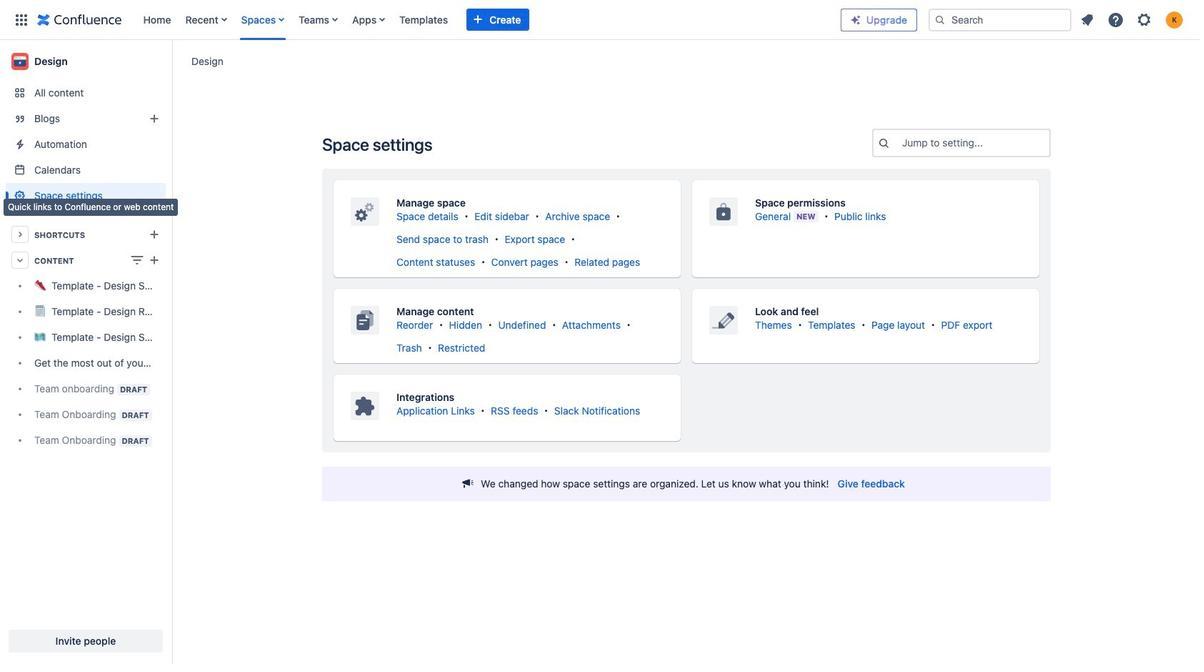 Task type: describe. For each thing, give the bounding box(es) containing it.
Search settings text field
[[903, 136, 906, 150]]

create a blog image
[[146, 110, 163, 127]]

list for 'premium' icon
[[1075, 7, 1192, 33]]

settings icon image
[[1137, 11, 1154, 28]]

tree inside space element
[[6, 273, 166, 453]]

global element
[[9, 0, 841, 40]]

notification icon image
[[1079, 11, 1097, 28]]

list for appswitcher icon
[[136, 0, 841, 40]]



Task type: locate. For each thing, give the bounding box(es) containing it.
list
[[136, 0, 841, 40], [1075, 7, 1192, 33]]

space element
[[0, 40, 172, 664]]

search image
[[935, 14, 946, 25]]

0 horizontal spatial list
[[136, 0, 841, 40]]

appswitcher icon image
[[13, 11, 30, 28]]

1 horizontal spatial list
[[1075, 7, 1192, 33]]

tree
[[6, 273, 166, 453]]

change view image
[[129, 252, 146, 269]]

None search field
[[929, 8, 1072, 31]]

help icon image
[[1108, 11, 1125, 28]]

create image
[[146, 252, 163, 269]]

collapse sidebar image
[[156, 47, 187, 76]]

confluence image
[[37, 11, 122, 28], [37, 11, 122, 28]]

Search field
[[929, 8, 1072, 31]]

premium image
[[851, 14, 862, 25]]

banner
[[0, 0, 1201, 40]]

add shortcut image
[[146, 226, 163, 243]]

your profile and preferences image
[[1167, 11, 1184, 28]]



Task type: vqa. For each thing, say whether or not it's contained in the screenshot.
Tree in 'Space' Element
yes



